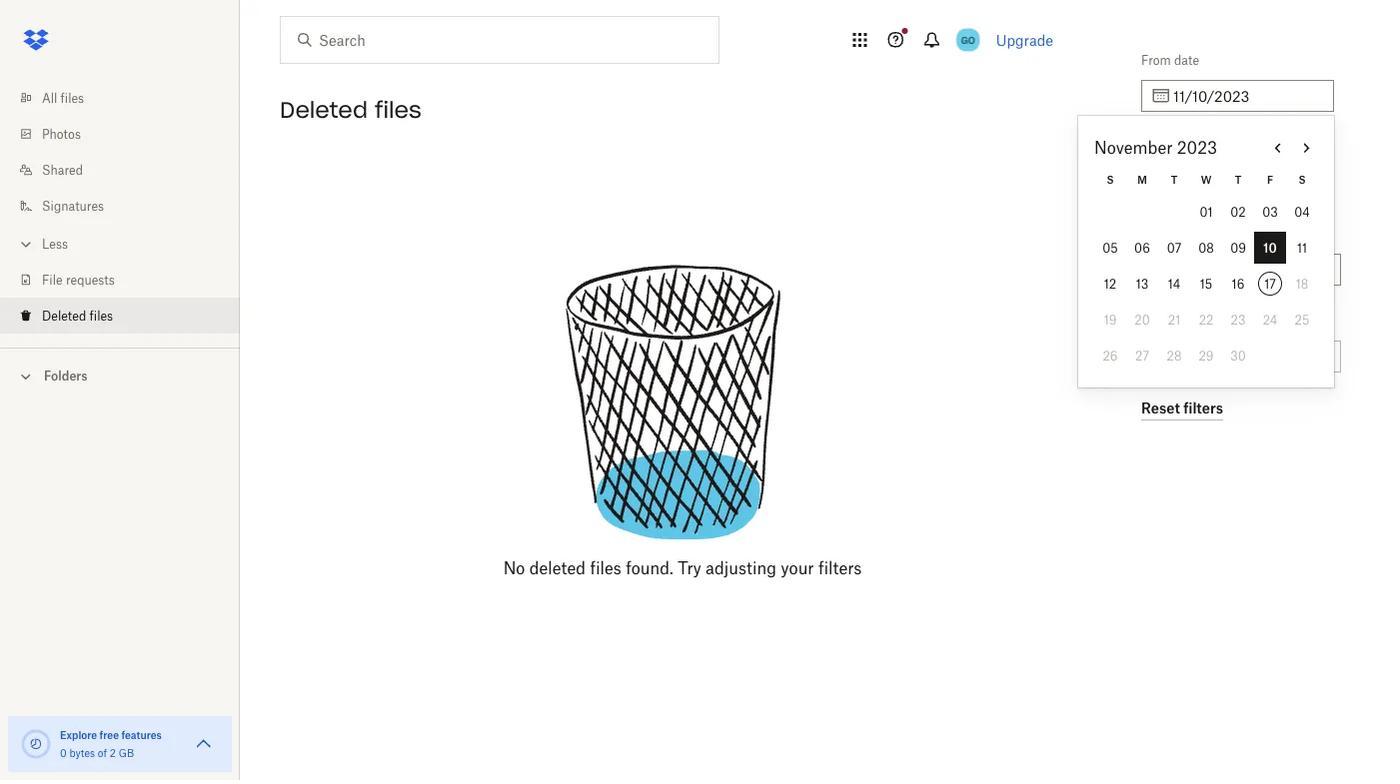 Task type: vqa. For each thing, say whether or not it's contained in the screenshot.
ORLANDO
no



Task type: locate. For each thing, give the bounding box(es) containing it.
27 button
[[1126, 340, 1158, 372]]

deleted
[[529, 559, 586, 578]]

t left w
[[1171, 173, 1178, 186]]

t
[[1171, 173, 1178, 186], [1235, 173, 1242, 186]]

11
[[1297, 240, 1307, 255]]

22 button
[[1190, 304, 1222, 336]]

less image
[[16, 234, 36, 254]]

03 button
[[1254, 196, 1286, 228]]

25 button
[[1286, 304, 1318, 336]]

0 horizontal spatial deleted
[[42, 308, 86, 323]]

23
[[1231, 312, 1246, 327]]

1 horizontal spatial t
[[1235, 173, 1242, 186]]

t left 'f'
[[1235, 173, 1242, 186]]

13 button
[[1126, 268, 1158, 300]]

15 button
[[1190, 268, 1222, 300]]

09 button
[[1222, 232, 1254, 264]]

20
[[1135, 312, 1150, 327]]

adjusting
[[706, 559, 776, 578]]

1 t from the left
[[1171, 173, 1178, 186]]

2
[[110, 747, 116, 760]]

0 horizontal spatial t
[[1171, 173, 1178, 186]]

s left m
[[1107, 173, 1114, 186]]

02
[[1231, 204, 1246, 219]]

all
[[42, 90, 57, 105]]

0 vertical spatial date
[[1174, 52, 1199, 67]]

2 horizontal spatial deleted
[[1141, 226, 1186, 241]]

0
[[60, 747, 67, 760]]

requests
[[66, 272, 115, 287]]

1 horizontal spatial deleted files
[[280, 96, 422, 124]]

date right from
[[1174, 52, 1199, 67]]

less
[[42, 236, 68, 251]]

12 button
[[1094, 268, 1126, 300]]

30 button
[[1222, 340, 1254, 372]]

06 button
[[1126, 232, 1158, 264]]

in
[[1141, 313, 1152, 328]]

20 button
[[1126, 304, 1158, 336]]

29 button
[[1190, 340, 1222, 372]]

deleted files inside list item
[[42, 308, 113, 323]]

0 vertical spatial deleted files
[[280, 96, 422, 124]]

30
[[1230, 348, 1246, 363]]

09
[[1230, 240, 1246, 255]]

1 horizontal spatial s
[[1299, 173, 1306, 186]]

0 horizontal spatial deleted files
[[42, 308, 113, 323]]

from date
[[1141, 52, 1199, 67]]

folders button
[[0, 361, 240, 390]]

08 button
[[1190, 232, 1222, 264]]

november
[[1094, 138, 1173, 157]]

02 button
[[1222, 196, 1254, 228]]

no
[[503, 559, 525, 578]]

2 s from the left
[[1299, 173, 1306, 186]]

deleted files
[[280, 96, 422, 124], [42, 308, 113, 323]]

deleted files link
[[16, 298, 240, 334]]

14
[[1168, 276, 1181, 291]]

26
[[1103, 348, 1118, 363]]

1 horizontal spatial deleted
[[280, 96, 368, 124]]

27
[[1135, 348, 1149, 363]]

18
[[1296, 276, 1308, 291]]

in folder
[[1141, 313, 1188, 328]]

From date text field
[[1173, 85, 1322, 107]]

deleted files list item
[[0, 298, 240, 334]]

17 button
[[1254, 268, 1286, 300]]

1 vertical spatial date
[[1158, 139, 1183, 154]]

date for to date
[[1158, 139, 1183, 154]]

25
[[1295, 312, 1310, 327]]

0 vertical spatial deleted
[[280, 96, 368, 124]]

deleted
[[280, 96, 368, 124], [1141, 226, 1186, 241], [42, 308, 86, 323]]

found.
[[626, 559, 673, 578]]

1 vertical spatial deleted files
[[42, 308, 113, 323]]

files
[[61, 90, 84, 105], [375, 96, 422, 124], [90, 308, 113, 323], [590, 559, 621, 578]]

explore
[[60, 729, 97, 742]]

21
[[1168, 312, 1180, 327]]

19 button
[[1094, 304, 1126, 336]]

shared link
[[16, 152, 240, 188]]

10
[[1263, 240, 1277, 255]]

s
[[1107, 173, 1114, 186], [1299, 173, 1306, 186]]

0 horizontal spatial s
[[1107, 173, 1114, 186]]

2 vertical spatial deleted
[[42, 308, 86, 323]]

1 vertical spatial deleted
[[1141, 226, 1186, 241]]

date right to
[[1158, 139, 1183, 154]]

2 t from the left
[[1235, 173, 1242, 186]]

To date text field
[[1173, 172, 1322, 194]]

18 button
[[1286, 268, 1318, 300]]

explore free features 0 bytes of 2 gb
[[60, 729, 162, 760]]

list
[[0, 68, 240, 348]]

quota usage element
[[20, 729, 52, 761]]

23 button
[[1222, 304, 1254, 336]]

s right 'f'
[[1299, 173, 1306, 186]]

deleted by
[[1141, 226, 1202, 241]]

26 button
[[1094, 340, 1126, 372]]



Task type: describe. For each thing, give the bounding box(es) containing it.
11 button
[[1286, 232, 1318, 264]]

22
[[1199, 312, 1214, 327]]

bytes
[[69, 747, 95, 760]]

from
[[1141, 52, 1171, 67]]

dropbox image
[[16, 20, 56, 60]]

07 button
[[1158, 232, 1190, 264]]

21 button
[[1158, 304, 1190, 336]]

filters
[[818, 559, 862, 578]]

folders
[[44, 369, 87, 384]]

f
[[1267, 173, 1273, 186]]

12
[[1104, 276, 1117, 291]]

to
[[1141, 139, 1155, 154]]

file requests link
[[16, 262, 240, 298]]

gb
[[119, 747, 134, 760]]

28 button
[[1158, 340, 1190, 372]]

04
[[1294, 204, 1310, 219]]

try
[[678, 559, 701, 578]]

all files link
[[16, 80, 240, 116]]

upgrade link
[[996, 31, 1053, 48]]

05 button
[[1094, 232, 1126, 264]]

03
[[1262, 204, 1278, 219]]

2023
[[1177, 138, 1217, 157]]

w
[[1201, 173, 1212, 186]]

10 button
[[1254, 232, 1286, 264]]

free
[[100, 729, 119, 742]]

your
[[781, 559, 814, 578]]

to date
[[1141, 139, 1183, 154]]

01
[[1200, 204, 1213, 219]]

m
[[1137, 173, 1147, 186]]

upgrade
[[996, 31, 1053, 48]]

04 button
[[1286, 196, 1318, 228]]

16 button
[[1222, 268, 1254, 300]]

08
[[1198, 240, 1214, 255]]

16
[[1232, 276, 1245, 291]]

24 button
[[1254, 304, 1286, 336]]

07
[[1167, 240, 1182, 255]]

shared
[[42, 162, 83, 177]]

by
[[1189, 226, 1202, 241]]

features
[[121, 729, 162, 742]]

06
[[1134, 240, 1150, 255]]

14 button
[[1158, 268, 1190, 300]]

folder
[[1155, 313, 1188, 328]]

17
[[1264, 276, 1276, 291]]

photos
[[42, 126, 81, 141]]

05
[[1103, 240, 1118, 255]]

13
[[1136, 276, 1149, 291]]

29
[[1199, 348, 1214, 363]]

19
[[1104, 312, 1117, 327]]

file requests
[[42, 272, 115, 287]]

all files
[[42, 90, 84, 105]]

date for from date
[[1174, 52, 1199, 67]]

signatures
[[42, 198, 104, 213]]

files inside list item
[[90, 308, 113, 323]]

01 button
[[1190, 196, 1222, 228]]

24
[[1263, 312, 1278, 327]]

15
[[1200, 276, 1212, 291]]

of
[[98, 747, 107, 760]]

signatures link
[[16, 188, 240, 224]]

photos link
[[16, 116, 240, 152]]

28
[[1167, 348, 1182, 363]]

1 s from the left
[[1107, 173, 1114, 186]]

deleted inside list item
[[42, 308, 86, 323]]

no deleted files found. try adjusting your filters
[[503, 559, 862, 578]]

file
[[42, 272, 63, 287]]

list containing all files
[[0, 68, 240, 348]]



